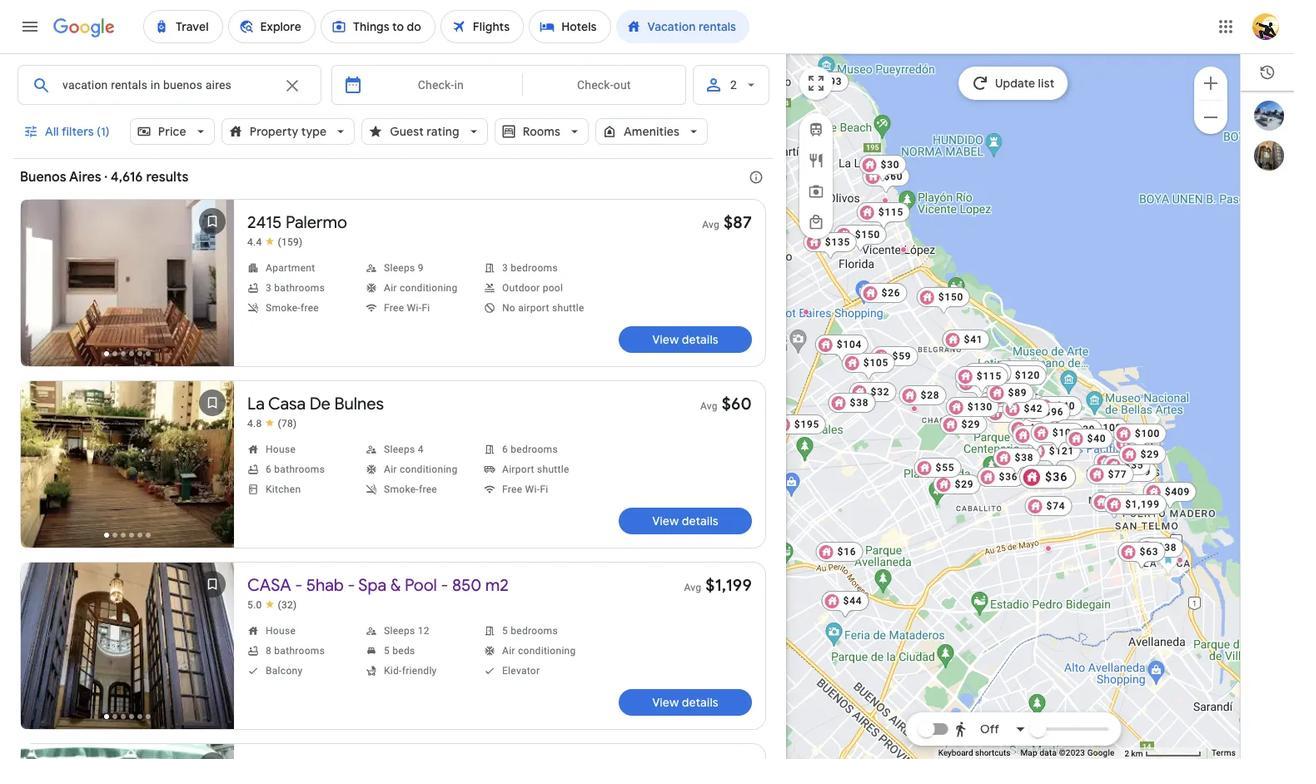 Task type: describe. For each thing, give the bounding box(es) containing it.
photos list for $87
[[21, 200, 234, 383]]

buenos
[[20, 169, 66, 186]]

recently viewed image
[[1260, 64, 1276, 81]]

$42
[[1024, 403, 1043, 415]]

0 vertical spatial $104 link
[[815, 335, 869, 363]]

4.4 out of 5 stars from 159 reviews image
[[247, 236, 303, 249]]

keyboard shortcuts button
[[939, 748, 1011, 760]]

rooms button
[[495, 112, 589, 152]]

next image for $87
[[192, 267, 232, 307]]

1 vertical spatial $30 link
[[783, 284, 830, 312]]

rating
[[427, 124, 460, 139]]

$85
[[1135, 437, 1154, 449]]

property type
[[250, 124, 327, 139]]

$50 for leftmost $50 link
[[844, 596, 863, 607]]

$120
[[1015, 370, 1041, 382]]

5 out of 5 stars from 32 reviews image
[[247, 599, 297, 612]]

2 button
[[693, 65, 770, 105]]

$105 link
[[842, 353, 896, 382]]

4.8
[[247, 418, 262, 430]]

$88
[[1137, 500, 1156, 512]]

$99
[[1022, 399, 1041, 411]]

view details link for $87
[[619, 327, 752, 353]]

$258
[[1165, 487, 1191, 498]]

1 horizontal spatial $135
[[1016, 365, 1042, 377]]

(159)
[[278, 237, 303, 248]]

zoom in map image
[[1201, 73, 1221, 93]]

guest rating button
[[362, 112, 488, 152]]

google
[[1088, 749, 1115, 758]]

$409 link
[[1144, 482, 1197, 511]]

$40 right $42
[[1057, 401, 1076, 412]]

$59 link
[[871, 347, 918, 367]]

view details button for $1,199
[[619, 690, 752, 716]]

$41
[[964, 334, 983, 346]]

back image for $87
[[22, 267, 62, 307]]

buenos aires · 4,616 results
[[20, 169, 189, 186]]

1 vertical spatial $150 link
[[917, 287, 971, 316]]

1 vertical spatial $135 link
[[995, 361, 1048, 389]]

$119
[[1126, 467, 1152, 478]]

$130 link down 'oro plaza apartamentos' icon
[[985, 403, 1039, 423]]

details for $87
[[682, 332, 719, 347]]

2 km button
[[1120, 748, 1207, 760]]

terms
[[1212, 749, 1236, 758]]

$39 for $39 link to the middle
[[1077, 424, 1096, 436]]

$93
[[824, 76, 843, 87]]

$85 link
[[1114, 433, 1161, 462]]

$59
[[893, 351, 912, 362]]

$100
[[1135, 428, 1161, 440]]

guest rating
[[390, 124, 460, 139]]

keyboard shortcuts
[[939, 749, 1011, 758]]

view for $87
[[653, 332, 679, 347]]

save casa - 5hab - spa & pool - 850 m2 to collection image
[[192, 565, 232, 605]]

$74 link
[[1025, 497, 1073, 517]]

map region
[[750, 27, 1295, 760]]

amenities
[[624, 124, 680, 139]]

0 vertical spatial $29
[[962, 419, 981, 431]]

5.0
[[247, 600, 262, 612]]

$28 link
[[899, 386, 947, 406]]

results
[[146, 169, 189, 186]]

off button
[[950, 710, 1032, 750]]

$115 for the top $115 link
[[879, 207, 904, 218]]

2 for 2 km
[[1125, 749, 1130, 759]]

avg $60
[[701, 394, 752, 415]]

save 2415 palermo to collection image
[[192, 202, 232, 242]]

$77
[[1109, 469, 1128, 481]]

©2023
[[1060, 749, 1086, 758]]

Search for places, hotels and more text field
[[62, 66, 272, 104]]

0 horizontal spatial $60
[[722, 394, 752, 415]]

0 horizontal spatial $150 link
[[834, 225, 887, 253]]

0 horizontal spatial $1,199
[[706, 576, 752, 597]]

$41 link
[[943, 330, 990, 350]]

1 vertical spatial $38
[[1015, 452, 1034, 464]]

zoom out map image
[[1201, 107, 1221, 127]]

2 km
[[1125, 749, 1145, 759]]

shortcuts
[[976, 749, 1011, 758]]

view details for $1,199
[[653, 696, 719, 711]]

avg for $1,199
[[684, 582, 702, 594]]

$1,199 link
[[1104, 495, 1167, 515]]

$99 link
[[1000, 395, 1048, 423]]

(32)
[[278, 600, 297, 612]]

back image for $1,199
[[22, 630, 62, 670]]

$121
[[1050, 446, 1075, 457]]

$33 link
[[943, 330, 990, 350]]

details for $1,199
[[682, 696, 719, 711]]

Check-in text field
[[373, 66, 509, 104]]

$195 link
[[773, 415, 827, 435]]

$33
[[964, 334, 983, 346]]

0 vertical spatial $150
[[855, 229, 881, 241]]

$119 link
[[1105, 462, 1158, 482]]

$40 up '$77'
[[1116, 457, 1135, 468]]

save la casa de bulnes to collection image
[[192, 383, 232, 423]]

(78)
[[278, 418, 297, 430]]

photos list for $60
[[21, 382, 234, 565]]

$90 link
[[956, 373, 1003, 402]]

$115 for the right $115 link
[[977, 371, 1002, 382]]

$100 link
[[1114, 424, 1167, 452]]

view for $1,199
[[653, 696, 679, 711]]

2 vertical spatial $38
[[1159, 542, 1178, 554]]

details for $60
[[682, 514, 719, 529]]

1 horizontal spatial $104 link
[[1031, 423, 1085, 452]]

$87 link
[[964, 363, 1012, 392]]

$130 for $130 link underneath $96
[[1071, 432, 1097, 443]]

$83
[[913, 385, 932, 397]]

0 vertical spatial $38
[[850, 397, 869, 409]]

type
[[301, 124, 327, 139]]

$105
[[864, 357, 889, 369]]

view details button for $87
[[619, 327, 752, 353]]

$42 link
[[1003, 399, 1050, 419]]

update list
[[996, 76, 1055, 91]]

1 vertical spatial $150
[[939, 292, 964, 303]]

$26
[[882, 287, 901, 299]]

view larger map image
[[806, 73, 826, 93]]

caminito image
[[1159, 551, 1178, 577]]

apartamento av kennedy y cerviño a metros embajada eeuu image
[[1026, 388, 1032, 395]]

0 vertical spatial $39 link
[[829, 393, 876, 413]]

$35
[[1125, 460, 1144, 472]]

0 vertical spatial $50 link
[[1091, 492, 1138, 521]]

main menu image
[[20, 17, 40, 37]]

0 horizontal spatial $50 link
[[822, 592, 869, 620]]

0 horizontal spatial $104
[[837, 339, 862, 351]]

$86 link
[[1009, 419, 1056, 439]]

Check-out text field
[[535, 66, 673, 104]]

km
[[1132, 749, 1143, 759]]

$121 link
[[1028, 442, 1082, 470]]

clear image
[[282, 76, 302, 96]]

$30 for $30 link to the top
[[881, 159, 900, 171]]

view details link for $1,199
[[619, 690, 752, 716]]

property
[[250, 124, 299, 139]]

$88 link
[[1115, 496, 1163, 516]]

$130 link down $96
[[1050, 427, 1103, 447]]

$130 for $130 link below $90
[[968, 402, 993, 413]]

$96 link
[[1024, 402, 1071, 431]]

0 vertical spatial $135 link
[[804, 232, 857, 261]]

$44
[[844, 596, 863, 607]]

4 photos list from the top
[[21, 745, 234, 760]]

$86
[[1030, 423, 1049, 435]]

2 vertical spatial $38 link
[[1137, 538, 1184, 558]]

0 vertical spatial $29 link
[[940, 415, 988, 435]]

recently viewed element
[[1241, 54, 1295, 91]]

$89
[[1009, 387, 1028, 399]]



Task type: vqa. For each thing, say whether or not it's contained in the screenshot.


Task type: locate. For each thing, give the bounding box(es) containing it.
2 for 2
[[731, 78, 737, 92]]

1 vertical spatial details
[[682, 514, 719, 529]]

1 photos list from the top
[[21, 200, 234, 383]]

1 horizontal spatial $38 link
[[994, 448, 1041, 477]]

keyboard
[[939, 749, 974, 758]]

4 photo 1 image from the top
[[21, 745, 234, 760]]

2 vertical spatial view details
[[653, 696, 719, 711]]

1 vertical spatial $87
[[986, 367, 1005, 379]]

$50 link down '$77'
[[1091, 492, 1138, 521]]

0 vertical spatial $104
[[837, 339, 862, 351]]

1 view details link from the top
[[619, 327, 752, 353]]

$150
[[855, 229, 881, 241], [939, 292, 964, 303]]

$93 link
[[802, 72, 849, 100]]

0 vertical spatial $30
[[881, 159, 900, 171]]

0 vertical spatial $60 link
[[863, 167, 910, 195]]

list
[[1241, 101, 1295, 171]]

0 vertical spatial details
[[682, 332, 719, 347]]

1 horizontal spatial $115 link
[[955, 367, 1009, 395]]

$1,199
[[1126, 499, 1160, 511], [706, 576, 752, 597]]

1 vertical spatial $38 link
[[994, 448, 1041, 477]]

avg for $87
[[703, 219, 720, 231]]

1 vertical spatial view details
[[653, 514, 719, 529]]

view
[[653, 332, 679, 347], [653, 514, 679, 529], [653, 696, 679, 711]]

$87 up $89 link
[[986, 367, 1005, 379]]

3 photos list from the top
[[21, 563, 234, 746]]

0 horizontal spatial $39 link
[[829, 393, 876, 413]]

$38 link down $86 link
[[994, 448, 1041, 477]]

2 vertical spatial $29 link
[[934, 475, 981, 495]]

1 vertical spatial $29 link
[[1119, 445, 1167, 465]]

0 horizontal spatial $104 link
[[815, 335, 869, 363]]

$50 link down the $16
[[822, 592, 869, 620]]

price
[[158, 124, 186, 139]]

extraordinary apartment in caba 2 rooms image
[[851, 603, 857, 610]]

$258 link
[[1144, 482, 1197, 511]]

$120 link
[[994, 366, 1047, 394]]

$195
[[795, 419, 820, 431]]

$60 up spacious apartment in puerto de olivos image in the top right of the page
[[884, 171, 903, 182]]

all filters (1)
[[45, 124, 110, 139]]

2 vertical spatial back image
[[22, 630, 62, 670]]

2 photos list from the top
[[21, 382, 234, 565]]

1 horizontal spatial $38
[[1015, 452, 1034, 464]]

0 vertical spatial view details
[[653, 332, 719, 347]]

$35 link
[[1104, 456, 1151, 476]]

0 vertical spatial 2
[[731, 78, 737, 92]]

0 vertical spatial $1,199
[[1126, 499, 1160, 511]]

$39 for the right $39 link
[[1178, 555, 1198, 567]]

0 horizontal spatial $30 link
[[783, 284, 830, 312]]

2 back image from the top
[[22, 448, 62, 488]]

$30 up spacious apartment in puerto de olivos image in the top right of the page
[[881, 159, 900, 171]]

1 horizontal spatial $1,199
[[1126, 499, 1160, 511]]

1 vertical spatial $29
[[1141, 449, 1160, 461]]

photo 1 image
[[21, 200, 234, 367], [21, 382, 234, 548], [21, 563, 234, 730], [21, 745, 234, 760]]

$30 left $26 link
[[804, 288, 823, 300]]

$39 left $109
[[1077, 424, 1096, 436]]

4.4
[[247, 237, 262, 248]]

3 view details button from the top
[[619, 690, 752, 716]]

2 vertical spatial view details button
[[619, 690, 752, 716]]

3 view details from the top
[[653, 696, 719, 711]]

1 vertical spatial $115
[[977, 371, 1002, 382]]

0 vertical spatial $30 link
[[859, 155, 907, 183]]

$39 down $105 link
[[850, 397, 869, 409]]

$135 link
[[804, 232, 857, 261], [995, 361, 1048, 389]]

$44 link
[[822, 592, 869, 620]]

2 details from the top
[[682, 514, 719, 529]]

1 horizontal spatial $60 link
[[1013, 426, 1060, 454]]

$104 link left $59 "link"
[[815, 335, 869, 363]]

$16
[[838, 547, 857, 558]]

$74
[[1047, 501, 1066, 512]]

1 horizontal spatial $150
[[939, 292, 964, 303]]

off
[[981, 722, 1000, 737]]

0 horizontal spatial $38
[[850, 397, 869, 409]]

$90
[[978, 377, 997, 389]]

$150 up $33 link
[[939, 292, 964, 303]]

1 vertical spatial $60
[[722, 394, 752, 415]]

1 vertical spatial $60 link
[[1013, 426, 1060, 454]]

$39 right caminito image
[[1178, 555, 1198, 567]]

property type button
[[221, 112, 355, 152]]

2 horizontal spatial $130
[[1071, 432, 1097, 443]]

$39 link down $258 link
[[1157, 551, 1204, 571]]

$109
[[1097, 422, 1122, 434]]

0 vertical spatial back image
[[22, 267, 62, 307]]

view for $60
[[653, 514, 679, 529]]

filters
[[62, 124, 94, 139]]

2 vertical spatial view
[[653, 696, 679, 711]]

0 vertical spatial view details button
[[619, 327, 752, 353]]

$50 down the $16
[[844, 596, 863, 607]]

0 horizontal spatial $87
[[724, 212, 752, 233]]

0 horizontal spatial $38 link
[[829, 393, 876, 413]]

$55 link
[[914, 458, 962, 478]]

$150 down 'luminoso departamento en el corazón de olivos' icon
[[855, 229, 881, 241]]

3 photo 1 image from the top
[[21, 563, 234, 730]]

1 vertical spatial $1,199
[[706, 576, 752, 597]]

3 view from the top
[[653, 696, 679, 711]]

$87
[[724, 212, 752, 233], [986, 367, 1005, 379]]

2 horizontal spatial $60
[[1034, 430, 1053, 442]]

2 vertical spatial $39
[[1178, 555, 1198, 567]]

$96
[[1045, 407, 1064, 418]]

1 horizontal spatial $39
[[1077, 424, 1096, 436]]

avg $87
[[703, 212, 752, 233]]

$32 link
[[849, 382, 897, 402], [978, 467, 1025, 487], [978, 467, 1025, 487]]

$130
[[968, 402, 993, 413], [1007, 407, 1032, 419], [1071, 432, 1097, 443]]

back image for $60
[[22, 448, 62, 488]]

view details
[[653, 332, 719, 347], [653, 514, 719, 529], [653, 696, 719, 711]]

$65
[[795, 402, 814, 414]]

1 next image from the top
[[192, 267, 232, 307]]

avg inside "avg $87"
[[703, 219, 720, 231]]

$29 link up $119
[[1119, 445, 1167, 465]]

spacious apartment in puerto de olivos image
[[882, 197, 889, 204]]

photo 1 image for $60
[[21, 382, 234, 548]]

2 view from the top
[[653, 514, 679, 529]]

0 vertical spatial $87
[[724, 212, 752, 233]]

1 vertical spatial view details button
[[619, 508, 752, 535]]

update
[[996, 76, 1036, 91]]

$30 for the bottom $30 link
[[804, 288, 823, 300]]

1 horizontal spatial $150 link
[[917, 287, 971, 316]]

$87 inside map region
[[986, 367, 1005, 379]]

terms link
[[1212, 749, 1236, 758]]

view details button
[[619, 327, 752, 353], [619, 508, 752, 535], [619, 690, 752, 716]]

$36 link
[[989, 387, 1037, 407], [1020, 465, 1076, 489], [978, 467, 1025, 487]]

learn more about these results image
[[736, 157, 776, 197]]

0 horizontal spatial $135
[[825, 237, 851, 248]]

avg for $60
[[701, 401, 718, 412]]

$39 for the top $39 link
[[850, 397, 869, 409]]

avg inside avg $1,199
[[684, 582, 702, 594]]

$83 link
[[891, 381, 938, 409]]

next image for $1,199
[[192, 630, 232, 670]]

$135
[[825, 237, 851, 248], [1016, 365, 1042, 377]]

next image
[[192, 448, 232, 488]]

photo 1 image for $87
[[21, 200, 234, 367]]

0 vertical spatial $39
[[850, 397, 869, 409]]

1 vertical spatial $104 link
[[1031, 423, 1085, 452]]

2 next image from the top
[[192, 630, 232, 670]]

$29 link down $55
[[934, 475, 981, 495]]

2 view details button from the top
[[619, 508, 752, 535]]

1 horizontal spatial $50 link
[[1091, 492, 1138, 521]]

next image
[[192, 267, 232, 307], [192, 630, 232, 670]]

2 vertical spatial $39 link
[[1157, 551, 1204, 571]]

0 vertical spatial view details link
[[619, 327, 752, 353]]

$38 down '$88' link
[[1159, 542, 1178, 554]]

$115 up $89 link
[[977, 371, 1002, 382]]

$409
[[1165, 487, 1191, 498]]

0 horizontal spatial $50
[[844, 596, 863, 607]]

$50
[[1113, 497, 1132, 508], [844, 596, 863, 607]]

map
[[1021, 749, 1038, 758]]

1 horizontal spatial 2
[[1125, 749, 1130, 759]]

$30 link
[[859, 155, 907, 183], [783, 284, 830, 312]]

posada gotan bed & breakfast image
[[1046, 546, 1052, 552]]

0 horizontal spatial $115
[[879, 207, 904, 218]]

0 vertical spatial $135
[[825, 237, 851, 248]]

$60 left $65 link
[[722, 394, 752, 415]]

lo de sili image
[[901, 247, 907, 253], [901, 247, 907, 253]]

view details for $60
[[653, 514, 719, 529]]

all
[[45, 124, 59, 139]]

$39 link down $105 link
[[829, 393, 876, 413]]

1 vertical spatial view details link
[[619, 508, 752, 535]]

$77 link
[[1087, 465, 1134, 485]]

update list button
[[959, 67, 1069, 100]]

1 horizontal spatial $60
[[884, 171, 903, 182]]

details
[[682, 332, 719, 347], [682, 514, 719, 529], [682, 696, 719, 711]]

$30 link left $26 link
[[783, 284, 830, 312]]

0 horizontal spatial $150
[[855, 229, 881, 241]]

4.8 out of 5 stars from 78 reviews image
[[247, 417, 297, 431]]

$89 link
[[987, 383, 1034, 412]]

$29 link down $90 link
[[940, 415, 988, 435]]

$60 for '$60' link to the top
[[884, 171, 903, 182]]

$29 down $90 link
[[962, 419, 981, 431]]

$38 link down '$88'
[[1137, 538, 1184, 558]]

2 left km
[[1125, 749, 1130, 759]]

$29
[[962, 419, 981, 431], [1141, 449, 1160, 461], [955, 479, 974, 491]]

price button
[[130, 112, 215, 152]]

1 view details from the top
[[653, 332, 719, 347]]

1 vertical spatial avg
[[701, 401, 718, 412]]

1 horizontal spatial $135 link
[[995, 361, 1048, 389]]

0 vertical spatial avg
[[703, 219, 720, 231]]

1 photo 1 image from the top
[[21, 200, 234, 367]]

$130 for $130 link below 'oro plaza apartamentos' icon
[[1007, 407, 1032, 419]]

0 vertical spatial $115
[[879, 207, 904, 218]]

2 inside popup button
[[731, 78, 737, 92]]

$39 link down $96
[[1055, 420, 1103, 448]]

photos list
[[21, 200, 234, 383], [21, 382, 234, 565], [21, 563, 234, 746], [21, 745, 234, 760]]

$104 up $105 link
[[837, 339, 862, 351]]

$60 for the rightmost '$60' link
[[1034, 430, 1053, 442]]

3 back image from the top
[[22, 630, 62, 670]]

$29 down $55 link
[[955, 479, 974, 491]]

1 view details button from the top
[[619, 327, 752, 353]]

$29 down $100
[[1141, 449, 1160, 461]]

avg $1,199
[[684, 576, 752, 597]]

1 vertical spatial view
[[653, 514, 679, 529]]

$38 down $105 link
[[850, 397, 869, 409]]

1 horizontal spatial $30 link
[[859, 155, 907, 183]]

2 vertical spatial avg
[[684, 582, 702, 594]]

0 horizontal spatial $135 link
[[804, 232, 857, 261]]

2 inside button
[[1125, 749, 1130, 759]]

1 horizontal spatial $104
[[1053, 427, 1078, 439]]

$28
[[921, 390, 940, 402]]

$87 down learn more about these results image
[[724, 212, 752, 233]]

next image down save 2415 palermo to collection icon
[[192, 267, 232, 307]]

$150 link up $33 link
[[917, 287, 971, 316]]

$130 up $121
[[1071, 432, 1097, 443]]

2 vertical spatial $60
[[1034, 430, 1053, 442]]

all filters (1) button
[[13, 112, 123, 152]]

$40 left 'oro plaza apartamentos' icon
[[997, 397, 1016, 409]]

guest
[[390, 124, 424, 139]]

1 horizontal spatial $39 link
[[1055, 420, 1103, 448]]

(1)
[[97, 124, 110, 139]]

next image down 'save casa - 5hab - spa & pool - 850 m2 to collection' image
[[192, 630, 232, 670]]

$38 link down $105 link
[[829, 393, 876, 413]]

view details for $87
[[653, 332, 719, 347]]

$65 link
[[774, 398, 821, 427]]

2 vertical spatial view details link
[[619, 690, 752, 716]]

2
[[731, 78, 737, 92], [1125, 749, 1130, 759]]

data
[[1040, 749, 1057, 758]]

0 vertical spatial $50
[[1113, 497, 1132, 508]]

luminoso departamento en el corazón de olivos image
[[861, 207, 867, 213]]

1 details from the top
[[682, 332, 719, 347]]

$150 link down 'luminoso departamento en el corazón de olivos' icon
[[834, 225, 887, 253]]

$30 link up spacious apartment in puerto de olivos image in the top right of the page
[[859, 155, 907, 183]]

$130 down $90
[[968, 402, 993, 413]]

0 vertical spatial $115 link
[[857, 202, 911, 231]]

2 horizontal spatial $38 link
[[1137, 538, 1184, 558]]

2 vertical spatial $29
[[955, 479, 974, 491]]

avg inside avg $60
[[701, 401, 718, 412]]

$40 up $77 link
[[1088, 433, 1107, 445]]

$1,199 inside map region
[[1126, 499, 1160, 511]]

$130 link down $90
[[946, 397, 1000, 417]]

$55
[[936, 462, 955, 474]]

$104 link down $96
[[1031, 423, 1085, 452]]

1 back image from the top
[[22, 267, 62, 307]]

2 view details from the top
[[653, 514, 719, 529]]

$104 up $121
[[1053, 427, 1078, 439]]

0 horizontal spatial $60 link
[[863, 167, 910, 195]]

$115 down spacious apartment in puerto de olivos image in the top right of the page
[[879, 207, 904, 218]]

0 horizontal spatial $130
[[968, 402, 993, 413]]

$60
[[884, 171, 903, 182], [722, 394, 752, 415], [1034, 430, 1053, 442]]

2 left the view larger map icon
[[731, 78, 737, 92]]

oro plaza apartamentos image
[[1019, 392, 1026, 399]]

$104
[[837, 339, 862, 351], [1053, 427, 1078, 439]]

1 horizontal spatial $130
[[1007, 407, 1032, 419]]

2 view details link from the top
[[619, 508, 752, 535]]

$130 down 'oro plaza apartamentos' icon
[[1007, 407, 1032, 419]]

filters form
[[13, 53, 773, 168]]

back image
[[22, 267, 62, 307], [22, 448, 62, 488], [22, 630, 62, 670]]

$63 link
[[1119, 542, 1166, 571], [1119, 542, 1166, 571]]

1 vertical spatial next image
[[192, 630, 232, 670]]

view details link
[[619, 327, 752, 353], [619, 508, 752, 535], [619, 690, 752, 716]]

map data ©2023 google
[[1021, 749, 1115, 758]]

$109 link
[[1075, 418, 1129, 447]]

2 horizontal spatial $38
[[1159, 542, 1178, 554]]

$16 link
[[816, 542, 863, 562]]

2 horizontal spatial $39 link
[[1157, 551, 1204, 571]]

3 view details link from the top
[[619, 690, 752, 716]]

0 vertical spatial $38 link
[[829, 393, 876, 413]]

1 view from the top
[[653, 332, 679, 347]]

$50 for the topmost $50 link
[[1113, 497, 1132, 508]]

view details button for $60
[[619, 508, 752, 535]]

$60 up $121
[[1034, 430, 1053, 442]]

2 photo 1 image from the top
[[21, 382, 234, 548]]

photo 1 image for $1,199
[[21, 563, 234, 730]]

view details link for $60
[[619, 508, 752, 535]]

save syl house i (almagro) to collection image
[[192, 746, 232, 760]]

1 vertical spatial $50 link
[[822, 592, 869, 620]]

$50 left '$88'
[[1113, 497, 1132, 508]]

1 vertical spatial $39
[[1077, 424, 1096, 436]]

$38 down $86 link
[[1015, 452, 1034, 464]]

0 vertical spatial $150 link
[[834, 225, 887, 253]]

3 details from the top
[[682, 696, 719, 711]]

photos list for $1,199
[[21, 563, 234, 746]]

2 horizontal spatial $39
[[1178, 555, 1198, 567]]



